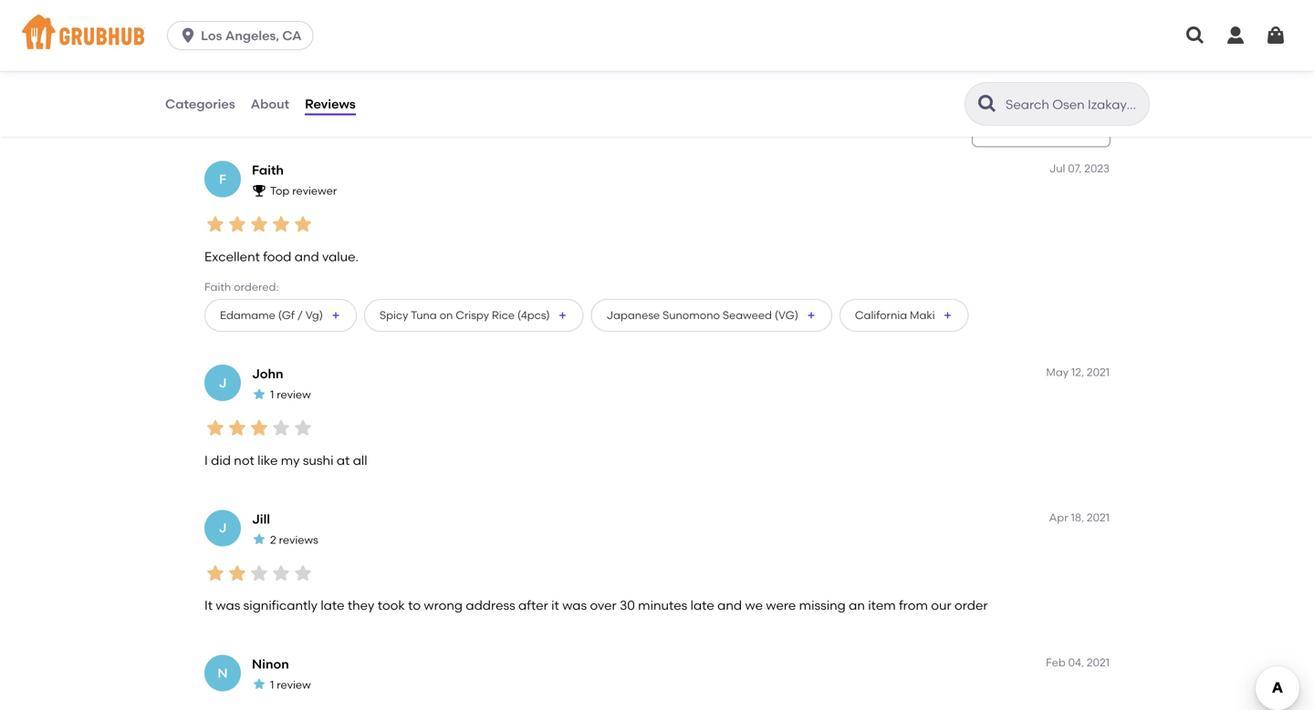 Task type: describe. For each thing, give the bounding box(es) containing it.
minutes
[[638, 598, 687, 614]]

excellent
[[204, 249, 260, 265]]

tuna
[[411, 309, 437, 322]]

3 2021 from the top
[[1087, 657, 1110, 670]]

los
[[201, 28, 222, 43]]

2 late from the left
[[690, 598, 714, 614]]

not
[[234, 453, 254, 469]]

jill
[[252, 512, 270, 527]]

at
[[337, 453, 350, 469]]

on
[[439, 309, 453, 322]]

1 vertical spatial food
[[263, 249, 291, 265]]

crispy
[[456, 309, 489, 322]]

recent
[[1012, 124, 1046, 138]]

0 horizontal spatial and
[[295, 249, 319, 265]]

1 was from the left
[[216, 598, 240, 614]]

i did not like my sushi at all
[[204, 453, 367, 469]]

jul 07, 2023
[[1049, 162, 1110, 175]]

los angeles, ca button
[[167, 21, 321, 50]]

may
[[1046, 366, 1069, 379]]

Search Osen Izakaya (Sunset Blvd) search field
[[1004, 96, 1143, 113]]

faith for faith
[[252, 163, 284, 178]]

edamame (gf / vg) button
[[204, 299, 357, 332]]

04,
[[1068, 657, 1084, 670]]

my
[[281, 453, 300, 469]]

1 review for john
[[270, 388, 311, 402]]

ninon
[[252, 657, 289, 672]]

plus icon image for japanese sunomono seaweed (vg)
[[806, 310, 817, 321]]

(vg)
[[775, 309, 798, 322]]

spicy
[[380, 309, 408, 322]]

reviews
[[305, 96, 356, 112]]

food inside 94 good food
[[248, 34, 272, 47]]

missing
[[799, 598, 846, 614]]

categories button
[[164, 71, 236, 137]]

from
[[899, 598, 928, 614]]

like
[[257, 453, 278, 469]]

address
[[466, 598, 515, 614]]

spicy tuna on crispy rice (4pcs)
[[380, 309, 550, 322]]

to
[[408, 598, 421, 614]]

apr 18, 2021
[[1049, 511, 1110, 524]]

most
[[984, 124, 1009, 138]]

feb
[[1046, 657, 1066, 670]]

review for john
[[277, 388, 311, 402]]

caret down icon image
[[1084, 124, 1099, 139]]

were
[[766, 598, 796, 614]]

wrong
[[424, 598, 463, 614]]

94 good food
[[215, 14, 272, 47]]

1 late from the left
[[321, 598, 344, 614]]

2021 for it was significantly late they took to wrong address after it was over 30 minutes late and we were missing an item from our order
[[1087, 511, 1110, 524]]

(4pcs)
[[517, 309, 550, 322]]

j for john
[[219, 375, 227, 391]]

about
[[251, 96, 289, 112]]

94
[[215, 14, 231, 29]]

it
[[551, 598, 559, 614]]

j for jill
[[219, 521, 227, 536]]

2023
[[1084, 162, 1110, 175]]

edamame (gf / vg)
[[220, 309, 323, 322]]

1 svg image from the left
[[1225, 25, 1247, 47]]

it
[[204, 598, 213, 614]]

2
[[270, 534, 276, 547]]

did
[[211, 453, 231, 469]]

top
[[270, 184, 290, 198]]

jul
[[1049, 162, 1065, 175]]

japanese sunomono seaweed (vg)
[[607, 309, 798, 322]]

plus icon image for edamame (gf / vg)
[[330, 310, 341, 321]]

main navigation navigation
[[0, 0, 1314, 71]]

faith for faith ordered:
[[204, 280, 231, 294]]

over
[[590, 598, 617, 614]]

about button
[[250, 71, 290, 137]]

top reviewer
[[270, 184, 337, 198]]

spicy tuna on crispy rice (4pcs) button
[[364, 299, 584, 332]]

12,
[[1071, 366, 1084, 379]]

sort by:
[[922, 124, 962, 138]]

Sort by: field
[[984, 123, 1046, 139]]

an
[[849, 598, 865, 614]]

2 reviews
[[270, 534, 318, 547]]

(gf
[[278, 309, 295, 322]]

item
[[868, 598, 896, 614]]

vg)
[[305, 309, 323, 322]]

california maki
[[855, 309, 935, 322]]



Task type: vqa. For each thing, say whether or not it's contained in the screenshot.
svg image
yes



Task type: locate. For each thing, give the bounding box(es) containing it.
3 plus icon image from the left
[[806, 310, 817, 321]]

star icon image
[[204, 214, 226, 236], [226, 214, 248, 236], [248, 214, 270, 236], [270, 214, 292, 236], [292, 214, 314, 236], [252, 387, 266, 402], [204, 418, 226, 440], [226, 418, 248, 440], [248, 418, 270, 440], [270, 418, 292, 440], [292, 418, 314, 440], [252, 533, 266, 547], [204, 563, 226, 585], [226, 563, 248, 585], [248, 563, 270, 585], [270, 563, 292, 585], [292, 563, 314, 585], [252, 678, 266, 692]]

review
[[277, 388, 311, 402], [277, 679, 311, 692]]

2 plus icon image from the left
[[557, 310, 568, 321]]

edamame
[[220, 309, 275, 322]]

late left they on the left
[[321, 598, 344, 614]]

30
[[620, 598, 635, 614]]

food right good
[[248, 34, 272, 47]]

japanese sunomono seaweed (vg) button
[[591, 299, 832, 332]]

plus icon image for california maki
[[942, 310, 953, 321]]

0 vertical spatial j
[[219, 375, 227, 391]]

1 horizontal spatial svg image
[[1184, 25, 1206, 47]]

john
[[252, 366, 283, 382]]

1 j from the top
[[219, 375, 227, 391]]

on
[[302, 34, 318, 47]]

1 1 from the top
[[270, 388, 274, 402]]

2 1 review from the top
[[270, 679, 311, 692]]

faith up trophy icon
[[252, 163, 284, 178]]

2 was from the left
[[562, 598, 587, 614]]

apr
[[1049, 511, 1068, 524]]

it was significantly late they took to wrong address after it was over 30 minutes late and we were missing an item from our order
[[204, 598, 988, 614]]

1 down ninon
[[270, 679, 274, 692]]

0 horizontal spatial faith
[[204, 280, 231, 294]]

2 svg image from the left
[[1265, 25, 1287, 47]]

1 2021 from the top
[[1087, 366, 1110, 379]]

1 review down john
[[270, 388, 311, 402]]

1 1 review from the top
[[270, 388, 311, 402]]

late
[[321, 598, 344, 614], [690, 598, 714, 614]]

food
[[248, 34, 272, 47], [263, 249, 291, 265]]

2 1 from the top
[[270, 679, 274, 692]]

delivery
[[302, 52, 343, 66]]

81
[[302, 14, 314, 29]]

j left jill
[[219, 521, 227, 536]]

1 down john
[[270, 388, 274, 402]]

1 review down ninon
[[270, 679, 311, 692]]

they
[[348, 598, 374, 614]]

california
[[855, 309, 907, 322]]

search icon image
[[976, 93, 998, 115]]

reviewer
[[292, 184, 337, 198]]

and left the we
[[717, 598, 742, 614]]

0 horizontal spatial svg image
[[1225, 25, 1247, 47]]

i
[[204, 453, 208, 469]]

faith down excellent
[[204, 280, 231, 294]]

value.
[[322, 249, 359, 265]]

1 review for ninon
[[270, 679, 311, 692]]

was right 'it'
[[562, 598, 587, 614]]

reviews button
[[304, 71, 357, 137]]

maki
[[910, 309, 935, 322]]

plus icon image for spicy tuna on crispy rice (4pcs)
[[557, 310, 568, 321]]

0 vertical spatial and
[[295, 249, 319, 265]]

2021 right 04,
[[1087, 657, 1110, 670]]

1 vertical spatial 1 review
[[270, 679, 311, 692]]

j left john
[[219, 375, 227, 391]]

and left "value."
[[295, 249, 319, 265]]

2 2021 from the top
[[1087, 511, 1110, 524]]

0 horizontal spatial was
[[216, 598, 240, 614]]

4 plus icon image from the left
[[942, 310, 953, 321]]

review down ninon
[[277, 679, 311, 692]]

reviews
[[279, 534, 318, 547]]

1
[[270, 388, 274, 402], [270, 679, 274, 692]]

trophy icon image
[[252, 183, 266, 198]]

rice
[[492, 309, 515, 322]]

1 plus icon image from the left
[[330, 310, 341, 321]]

svg image
[[1184, 25, 1206, 47], [179, 26, 197, 45]]

0 vertical spatial 1
[[270, 388, 274, 402]]

1 horizontal spatial faith
[[252, 163, 284, 178]]

was right it
[[216, 598, 240, 614]]

1 vertical spatial and
[[717, 598, 742, 614]]

and
[[295, 249, 319, 265], [717, 598, 742, 614]]

food up ordered:
[[263, 249, 291, 265]]

excellent food and value.
[[204, 249, 359, 265]]

significantly
[[243, 598, 318, 614]]

1 vertical spatial 1
[[270, 679, 274, 692]]

plus icon image
[[330, 310, 341, 321], [557, 310, 568, 321], [806, 310, 817, 321], [942, 310, 953, 321]]

plus icon image inside spicy tuna on crispy rice (4pcs) button
[[557, 310, 568, 321]]

svg image inside los angeles, ca button
[[179, 26, 197, 45]]

our
[[931, 598, 951, 614]]

1 horizontal spatial and
[[717, 598, 742, 614]]

ordered:
[[234, 280, 279, 294]]

0 vertical spatial faith
[[252, 163, 284, 178]]

time
[[320, 34, 344, 47]]

feb 04, 2021
[[1046, 657, 1110, 670]]

after
[[518, 598, 548, 614]]

1 for john
[[270, 388, 274, 402]]

good
[[215, 34, 245, 47]]

all
[[353, 453, 367, 469]]

categories
[[165, 96, 235, 112]]

2 review from the top
[[277, 679, 311, 692]]

plus icon image right (vg)
[[806, 310, 817, 321]]

/
[[297, 309, 303, 322]]

0 vertical spatial food
[[248, 34, 272, 47]]

2021 right 18,
[[1087, 511, 1110, 524]]

plus icon image right (4pcs)
[[557, 310, 568, 321]]

we
[[745, 598, 763, 614]]

0 vertical spatial review
[[277, 388, 311, 402]]

1 vertical spatial review
[[277, 679, 311, 692]]

1 review
[[270, 388, 311, 402], [270, 679, 311, 692]]

review down john
[[277, 388, 311, 402]]

1 for ninon
[[270, 679, 274, 692]]

svg image
[[1225, 25, 1247, 47], [1265, 25, 1287, 47]]

plus icon image inside edamame (gf / vg) button
[[330, 310, 341, 321]]

0 vertical spatial 2021
[[1087, 366, 1110, 379]]

los angeles, ca
[[201, 28, 302, 43]]

1 review from the top
[[277, 388, 311, 402]]

1 horizontal spatial was
[[562, 598, 587, 614]]

2 vertical spatial 2021
[[1087, 657, 1110, 670]]

faith ordered:
[[204, 280, 279, 294]]

f
[[219, 172, 226, 187]]

07,
[[1068, 162, 1082, 175]]

1 vertical spatial j
[[219, 521, 227, 536]]

california maki button
[[839, 299, 969, 332]]

j
[[219, 375, 227, 391], [219, 521, 227, 536]]

1 vertical spatial faith
[[204, 280, 231, 294]]

was
[[216, 598, 240, 614], [562, 598, 587, 614]]

81 on time delivery
[[302, 14, 344, 66]]

review for ninon
[[277, 679, 311, 692]]

sort
[[922, 124, 944, 138]]

0 horizontal spatial late
[[321, 598, 344, 614]]

order
[[954, 598, 988, 614]]

18,
[[1071, 511, 1084, 524]]

plus icon image right vg)
[[330, 310, 341, 321]]

sunomono
[[663, 309, 720, 322]]

japanese
[[607, 309, 660, 322]]

ca
[[282, 28, 302, 43]]

plus icon image inside california maki button
[[942, 310, 953, 321]]

angeles,
[[225, 28, 279, 43]]

2021 for i did not like my sushi at all
[[1087, 366, 1110, 379]]

1 horizontal spatial late
[[690, 598, 714, 614]]

1 horizontal spatial svg image
[[1265, 25, 1287, 47]]

seaweed
[[723, 309, 772, 322]]

plus icon image right maki
[[942, 310, 953, 321]]

late right minutes
[[690, 598, 714, 614]]

plus icon image inside japanese sunomono seaweed (vg) button
[[806, 310, 817, 321]]

2 j from the top
[[219, 521, 227, 536]]

0 vertical spatial 1 review
[[270, 388, 311, 402]]

sushi
[[303, 453, 334, 469]]

took
[[378, 598, 405, 614]]

0 horizontal spatial svg image
[[179, 26, 197, 45]]

1 vertical spatial 2021
[[1087, 511, 1110, 524]]

most recent
[[984, 124, 1046, 138]]

by:
[[946, 124, 962, 138]]

2021 right 12,
[[1087, 366, 1110, 379]]



